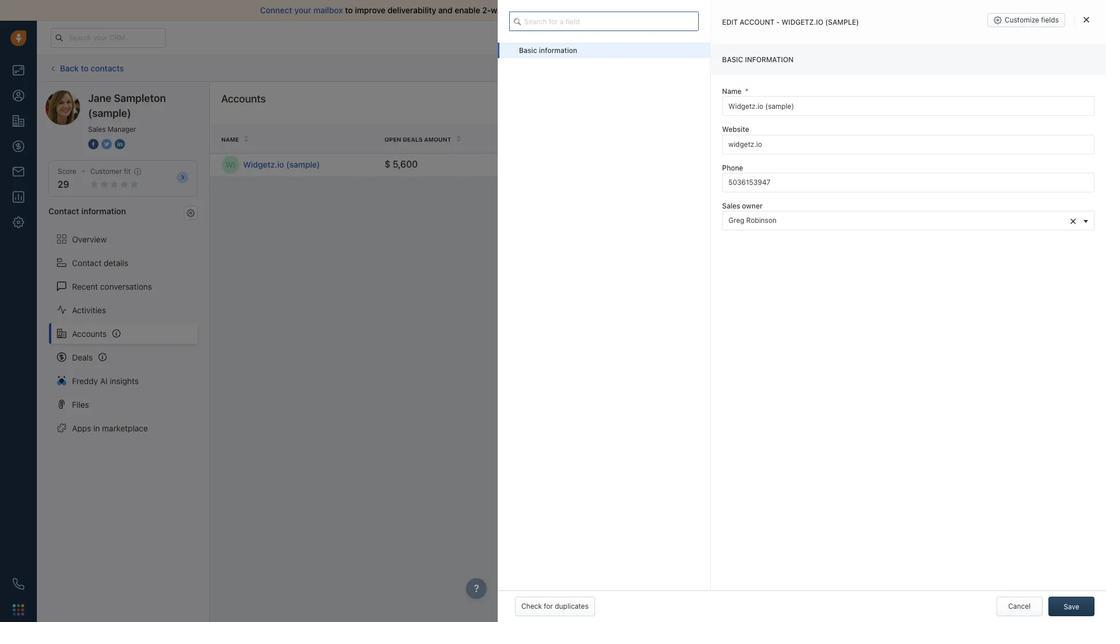 Task type: locate. For each thing, give the bounding box(es) containing it.
1 horizontal spatial information
[[539, 46, 578, 55]]

available.
[[550, 64, 580, 72]]

contact information
[[48, 207, 126, 216]]

1 vertical spatial accounts
[[72, 329, 107, 339]]

basic right call
[[723, 55, 744, 64]]

Phone text field
[[723, 173, 1095, 192]]

2 your from the left
[[657, 5, 674, 15]]

29 button
[[58, 179, 69, 190]]

sales up greg
[[723, 202, 741, 210]]

details
[[104, 258, 128, 268]]

2 horizontal spatial (sample)
[[826, 18, 859, 27]]

1 vertical spatial (sample)
[[88, 107, 131, 119]]

1 vertical spatial basic information
[[723, 55, 794, 64]]

phone element
[[7, 573, 30, 596]]

connect your mailbox to improve deliverability and enable 2-way sync of email conversations. import all your sales data
[[260, 5, 714, 15]]

information up overview
[[81, 207, 126, 216]]

2 horizontal spatial to
[[600, 64, 607, 72]]

all
[[646, 5, 654, 15]]

to for updates
[[600, 64, 607, 72]]

call button
[[684, 59, 720, 78]]

0 horizontal spatial (sample)
[[88, 107, 131, 119]]

sales up facebook circled image
[[88, 125, 106, 134]]

0 horizontal spatial basic
[[519, 46, 537, 55]]

your
[[295, 5, 311, 15], [657, 5, 674, 15]]

29
[[58, 179, 69, 190]]

enable
[[455, 5, 480, 15]]

overview
[[72, 234, 107, 244]]

0 horizontal spatial sales
[[88, 125, 106, 134]]

name inside "×" 'dialog'
[[723, 87, 742, 96]]

linkedin circled image
[[115, 138, 125, 150]]

days
[[729, 160, 745, 169]]

check for duplicates button
[[515, 597, 595, 617]]

1 horizontal spatial name
[[723, 87, 742, 96]]

score 29
[[58, 167, 76, 190]]

0 horizontal spatial widgetz.io
[[243, 160, 284, 170]]

deals
[[72, 352, 93, 362]]

contacts
[[91, 63, 124, 73]]

1 horizontal spatial widgetz.io
[[782, 18, 824, 27]]

check
[[522, 602, 542, 611]]

freddy ai insights
[[72, 376, 139, 386]]

(sample) inside "×" 'dialog'
[[826, 18, 859, 27]]

your left mailbox
[[295, 5, 311, 15]]

(sample)
[[826, 18, 859, 27], [88, 107, 131, 119], [286, 160, 320, 170]]

files
[[72, 400, 89, 410]]

name for name *
[[723, 87, 742, 96]]

$ 5,600
[[385, 159, 418, 170]]

1 vertical spatial information
[[745, 55, 794, 64]]

to right back
[[81, 63, 89, 73]]

1 horizontal spatial to
[[345, 5, 353, 15]]

1 horizontal spatial basic information
[[723, 55, 794, 64]]

mng settings image
[[187, 209, 195, 217]]

× dialog
[[498, 0, 1107, 623]]

deals
[[403, 136, 423, 143]]

Start typing... text field
[[723, 97, 1095, 116]]

sales inside "×" 'dialog'
[[723, 202, 741, 210]]

twitter circled image
[[101, 138, 112, 150]]

information down -
[[745, 55, 794, 64]]

1 vertical spatial name
[[221, 136, 239, 143]]

contact for contact details
[[72, 258, 102, 268]]

information up available.
[[539, 46, 578, 55]]

and
[[439, 5, 453, 15]]

basic information up *
[[723, 55, 794, 64]]

Website url field
[[723, 135, 1095, 154]]

to
[[345, 5, 353, 15], [81, 63, 89, 73], [600, 64, 607, 72]]

1 horizontal spatial your
[[657, 5, 674, 15]]

to right click
[[600, 64, 607, 72]]

0 vertical spatial basic
[[519, 46, 537, 55]]

cancel
[[1009, 602, 1031, 611]]

1 vertical spatial contact
[[72, 258, 102, 268]]

0 vertical spatial contact
[[48, 207, 79, 216]]

edit
[[723, 18, 738, 27]]

basic information up updates
[[519, 46, 578, 55]]

0 vertical spatial widgetz.io
[[782, 18, 824, 27]]

0 vertical spatial accounts
[[221, 93, 266, 105]]

Search for a field text field
[[510, 12, 699, 31]]

1 vertical spatial sales
[[723, 202, 741, 210]]

customize fields button
[[988, 13, 1066, 27]]

widgetz.io
[[782, 18, 824, 27], [243, 160, 284, 170]]

save button
[[1049, 597, 1095, 617]]

sales
[[88, 125, 106, 134], [723, 202, 741, 210]]

None search field
[[510, 12, 699, 31]]

contact down the 29 button
[[48, 207, 79, 216]]

2 vertical spatial information
[[81, 207, 126, 216]]

recent
[[72, 282, 98, 291]]

insights
[[110, 376, 139, 386]]

0 vertical spatial information
[[539, 46, 578, 55]]

manager
[[108, 125, 136, 134]]

5,600
[[393, 159, 418, 170]]

call link
[[684, 59, 720, 78]]

greg robinson
[[729, 216, 777, 225]]

recent conversations
[[72, 282, 152, 291]]

2 vertical spatial (sample)
[[286, 160, 320, 170]]

fields
[[1042, 16, 1059, 24]]

account
[[740, 18, 775, 27]]

0 horizontal spatial your
[[295, 5, 311, 15]]

0 vertical spatial (sample)
[[826, 18, 859, 27]]

basic information
[[519, 46, 578, 55], [723, 55, 794, 64]]

none search field inside "×" 'dialog'
[[510, 12, 699, 31]]

contact up recent
[[72, 258, 102, 268]]

owner
[[742, 202, 763, 210]]

edit account - widgetz.io (sample)
[[723, 18, 859, 27]]

0 horizontal spatial to
[[81, 63, 89, 73]]

1 vertical spatial basic
[[723, 55, 744, 64]]

0 horizontal spatial name
[[221, 136, 239, 143]]

Search your CRM... text field
[[51, 28, 166, 48]]

2-
[[483, 5, 491, 15]]

1 horizontal spatial sales
[[723, 202, 741, 210]]

0 horizontal spatial information
[[81, 207, 126, 216]]

call
[[701, 64, 714, 72]]

to right mailbox
[[345, 5, 353, 15]]

0 vertical spatial name
[[723, 87, 742, 96]]

contact
[[48, 207, 79, 216], [72, 258, 102, 268]]

name
[[723, 87, 742, 96], [221, 136, 239, 143]]

accounts
[[221, 93, 266, 105], [72, 329, 107, 339]]

score
[[58, 167, 76, 176]]

way
[[491, 5, 506, 15]]

duplicates
[[555, 602, 589, 611]]

ai
[[100, 376, 108, 386]]

2 horizontal spatial information
[[745, 55, 794, 64]]

improve
[[355, 5, 386, 15]]

freddy
[[72, 376, 98, 386]]

refresh.
[[609, 64, 634, 72]]

mailbox
[[314, 5, 343, 15]]

0 horizontal spatial basic information
[[519, 46, 578, 55]]

0 vertical spatial sales
[[88, 125, 106, 134]]

your right all
[[657, 5, 674, 15]]

contact details
[[72, 258, 128, 268]]

basic up updates
[[519, 46, 537, 55]]

-
[[777, 18, 780, 27]]

contacted
[[740, 136, 777, 143]]

customize
[[1005, 16, 1040, 24]]

name for name
[[221, 136, 239, 143]]



Task type: describe. For each thing, give the bounding box(es) containing it.
back
[[60, 63, 79, 73]]

time
[[779, 136, 794, 143]]

information inside "basic information" link
[[539, 46, 578, 55]]

1 horizontal spatial accounts
[[221, 93, 266, 105]]

sync
[[508, 5, 526, 15]]

search image
[[514, 16, 526, 26]]

amount
[[424, 136, 451, 143]]

0 horizontal spatial accounts
[[72, 329, 107, 339]]

sales inside jane sampleton (sample) sales manager
[[88, 125, 106, 134]]

cancel button
[[997, 597, 1043, 617]]

sampleton
[[114, 92, 166, 104]]

apps
[[72, 423, 91, 433]]

back to contacts
[[60, 63, 124, 73]]

contact for contact information
[[48, 207, 79, 216]]

1 your from the left
[[295, 5, 311, 15]]

import
[[618, 5, 644, 15]]

sms
[[762, 64, 777, 72]]

greg
[[729, 216, 745, 225]]

conversations.
[[560, 5, 616, 15]]

email
[[538, 5, 558, 15]]

sales
[[676, 5, 695, 15]]

email
[[655, 64, 672, 72]]

3 days ago
[[723, 160, 759, 169]]

click
[[582, 64, 598, 72]]

basic information link
[[498, 43, 710, 58]]

customer fit
[[90, 167, 131, 176]]

3
[[723, 160, 727, 169]]

1 horizontal spatial (sample)
[[286, 160, 320, 170]]

sales owner
[[723, 202, 763, 210]]

$
[[385, 159, 391, 170]]

import all your sales data link
[[618, 5, 716, 15]]

of
[[528, 5, 536, 15]]

last contacted time
[[723, 136, 794, 143]]

marketplace
[[102, 423, 148, 433]]

*
[[746, 87, 749, 96]]

website
[[723, 125, 750, 134]]

connect
[[260, 5, 292, 15]]

updates
[[521, 64, 548, 72]]

phone
[[723, 163, 744, 172]]

1 horizontal spatial basic
[[723, 55, 744, 64]]

widgetz.io inside "×" 'dialog'
[[782, 18, 824, 27]]

email button
[[637, 59, 678, 78]]

1 vertical spatial widgetz.io
[[243, 160, 284, 170]]

to for connect
[[345, 5, 353, 15]]

freshworks switcher image
[[13, 605, 24, 616]]

jane
[[88, 92, 111, 104]]

0 vertical spatial basic information
[[519, 46, 578, 55]]

(sample) inside jane sampleton (sample) sales manager
[[88, 107, 131, 119]]

for
[[544, 602, 553, 611]]

deliverability
[[388, 5, 436, 15]]

activities
[[72, 305, 106, 315]]

open deals amount
[[385, 136, 451, 143]]

robinson
[[747, 216, 777, 225]]

facebook circled image
[[88, 138, 99, 150]]

updates available. click to refresh.
[[521, 64, 634, 72]]

×
[[1070, 214, 1077, 227]]

check for duplicates
[[522, 602, 589, 611]]

ago
[[747, 160, 759, 169]]

phone image
[[13, 579, 24, 590]]

widgetz.io (sample)
[[243, 160, 320, 170]]

last
[[723, 136, 739, 143]]

updates available. click to refresh. link
[[504, 57, 640, 79]]

apps in marketplace
[[72, 423, 148, 433]]

sms button
[[745, 59, 783, 78]]

fit
[[124, 167, 131, 176]]

in
[[93, 423, 100, 433]]

connect your mailbox link
[[260, 5, 345, 15]]

widgetz.io (sample) link
[[243, 159, 373, 171]]

customize fields
[[1005, 16, 1059, 24]]

back to contacts link
[[48, 59, 125, 77]]

customer
[[90, 167, 122, 176]]

data
[[697, 5, 714, 15]]

open
[[385, 136, 401, 143]]

name *
[[723, 87, 749, 96]]

close image
[[1084, 16, 1090, 23]]

jane sampleton (sample) sales manager
[[88, 92, 166, 134]]

save
[[1064, 603, 1080, 612]]

conversations
[[100, 282, 152, 291]]



Task type: vqa. For each thing, say whether or not it's contained in the screenshot.
Send email image
no



